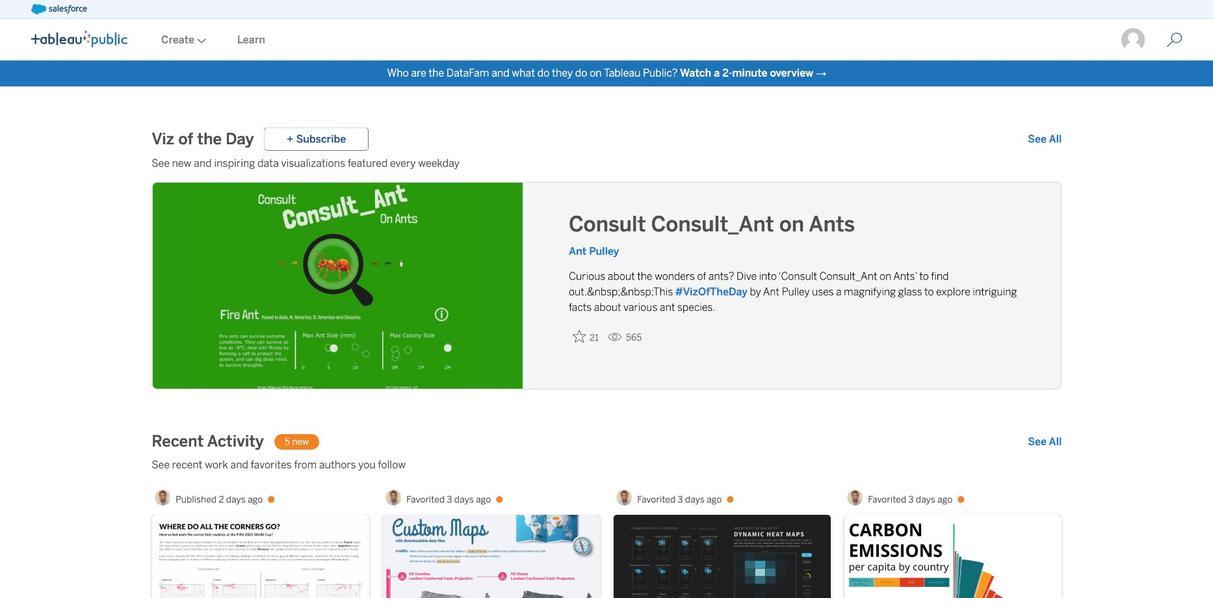 Task type: describe. For each thing, give the bounding box(es) containing it.
create image
[[194, 38, 206, 43]]

salesforce logo image
[[31, 4, 87, 14]]

workbook thumbnail image for 1st ben norland image from right
[[845, 515, 1062, 598]]

recent activity heading
[[152, 432, 264, 452]]

2 ben norland image from the left
[[847, 490, 863, 506]]

viz of the day heading
[[152, 129, 254, 150]]

see new and inspiring data visualizations featured every weekday element
[[152, 156, 1062, 171]]

Add Favorite button
[[569, 326, 603, 347]]

gary.orlando image
[[1121, 27, 1146, 53]]

workbook thumbnail image for 2nd ben norland image from the right
[[152, 515, 369, 598]]

1 ben norland image from the left
[[386, 490, 401, 506]]

2 ben norland image from the left
[[617, 490, 632, 506]]



Task type: locate. For each thing, give the bounding box(es) containing it.
add favorite image
[[573, 330, 586, 343]]

workbook thumbnail image for second ben norland icon from the right
[[383, 515, 600, 598]]

1 workbook thumbnail image from the left
[[152, 515, 369, 598]]

see all viz of the day element
[[1028, 131, 1062, 147]]

see all recent activity element
[[1028, 434, 1062, 450]]

ben norland image
[[386, 490, 401, 506], [617, 490, 632, 506]]

1 ben norland image from the left
[[155, 490, 170, 506]]

1 horizontal spatial ben norland image
[[847, 490, 863, 506]]

3 workbook thumbnail image from the left
[[614, 515, 831, 598]]

0 horizontal spatial ben norland image
[[155, 490, 170, 506]]

ben norland image
[[155, 490, 170, 506], [847, 490, 863, 506]]

tableau public viz of the day image
[[153, 183, 524, 391]]

0 horizontal spatial ben norland image
[[386, 490, 401, 506]]

go to search image
[[1152, 32, 1198, 48]]

workbook thumbnail image for 2nd ben norland icon
[[614, 515, 831, 598]]

2 workbook thumbnail image from the left
[[383, 515, 600, 598]]

logo image
[[31, 30, 127, 47]]

workbook thumbnail image
[[152, 515, 369, 598], [383, 515, 600, 598], [614, 515, 831, 598], [845, 515, 1062, 598]]

4 workbook thumbnail image from the left
[[845, 515, 1062, 598]]

see recent work and favorites from authors you follow element
[[152, 458, 1062, 473]]

1 horizontal spatial ben norland image
[[617, 490, 632, 506]]



Task type: vqa. For each thing, say whether or not it's contained in the screenshot.
"→"
no



